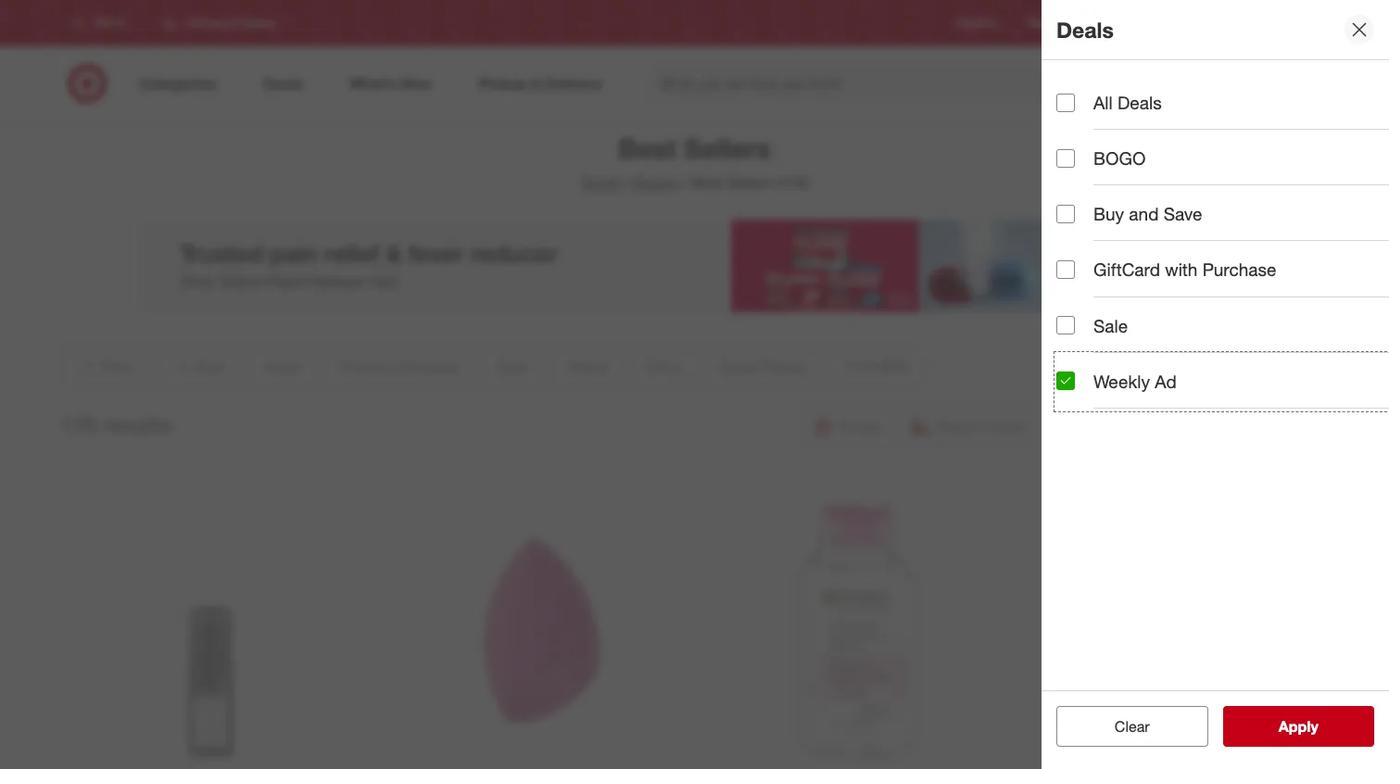Task type: vqa. For each thing, say whether or not it's contained in the screenshot.
Download on the AppStore image
no



Task type: locate. For each thing, give the bounding box(es) containing it.
weekly right registry
[[1028, 16, 1064, 30]]

1 horizontal spatial ad
[[1155, 371, 1177, 392]]

deals dialog
[[1042, 0, 1390, 769]]

best up beauty
[[619, 132, 677, 165]]

weekly ad
[[1028, 16, 1081, 30], [1094, 371, 1177, 392]]

registry link
[[957, 15, 998, 31]]

ad
[[1067, 16, 1081, 30], [1155, 371, 1177, 392]]

beauty
[[634, 173, 680, 192]]

0 vertical spatial weekly ad
[[1028, 16, 1081, 30]]

weekly ad link
[[1028, 15, 1081, 31]]

176 results
[[61, 411, 171, 437]]

BOGO checkbox
[[1057, 149, 1075, 168]]

Weekly Ad checkbox
[[1057, 372, 1075, 391]]

0 vertical spatial weekly
[[1028, 16, 1064, 30]]

0 vertical spatial best
[[619, 132, 677, 165]]

weekly ad inside deals dialog
[[1094, 371, 1177, 392]]

What can we help you find? suggestions appear below search field
[[648, 63, 1109, 104]]

0 horizontal spatial best
[[619, 132, 677, 165]]

buy
[[1094, 203, 1125, 225]]

beauty link
[[634, 173, 680, 192]]

0 vertical spatial sellers
[[684, 132, 771, 165]]

1 horizontal spatial weekly ad
[[1094, 371, 1177, 392]]

1 vertical spatial weekly ad
[[1094, 371, 1177, 392]]

0 horizontal spatial /
[[625, 173, 630, 192]]

1 horizontal spatial best
[[693, 173, 723, 192]]

/
[[625, 173, 630, 192], [684, 173, 689, 192]]

apply button
[[1223, 706, 1375, 747]]

0 horizontal spatial weekly ad
[[1028, 16, 1081, 30]]

deals
[[1057, 16, 1114, 42], [1118, 92, 1162, 113]]

Buy and Save checkbox
[[1057, 205, 1075, 223]]

redcard
[[1110, 16, 1155, 30]]

all
[[1094, 92, 1113, 113]]

redcard link
[[1110, 15, 1155, 31]]

1 vertical spatial weekly
[[1094, 371, 1150, 392]]

weekly ad right registry
[[1028, 16, 1081, 30]]

All Deals checkbox
[[1057, 93, 1075, 112]]

target link
[[581, 173, 621, 192]]

1 vertical spatial sellers
[[727, 173, 772, 192]]

bogo
[[1094, 148, 1146, 169]]

best right beauty link
[[693, 173, 723, 192]]

GiftCard with Purchase checkbox
[[1057, 260, 1075, 279]]

1 horizontal spatial deals
[[1118, 92, 1162, 113]]

0 vertical spatial ad
[[1067, 16, 1081, 30]]

best sellers target / beauty / best sellers (176)
[[581, 132, 809, 192]]

deals up all
[[1057, 16, 1114, 42]]

deals right all
[[1118, 92, 1162, 113]]

weekly ad down sale
[[1094, 371, 1177, 392]]

0 vertical spatial deals
[[1057, 16, 1114, 42]]

clear button
[[1057, 706, 1208, 747]]

all deals
[[1094, 92, 1162, 113]]

/ right target
[[625, 173, 630, 192]]

0 horizontal spatial ad
[[1067, 16, 1081, 30]]

sellers
[[684, 132, 771, 165], [727, 173, 772, 192]]

Sale checkbox
[[1057, 316, 1075, 335]]

target
[[581, 173, 621, 192]]

advertisement region
[[139, 220, 1251, 312]]

and
[[1130, 203, 1159, 225]]

best
[[619, 132, 677, 165], [693, 173, 723, 192]]

weekly right weekly ad "checkbox"
[[1094, 371, 1150, 392]]

1 horizontal spatial weekly
[[1094, 371, 1150, 392]]

1 horizontal spatial /
[[684, 173, 689, 192]]

clear
[[1115, 718, 1150, 736]]

1 vertical spatial ad
[[1155, 371, 1177, 392]]

(176)
[[776, 173, 809, 192]]

weekly
[[1028, 16, 1064, 30], [1094, 371, 1150, 392]]

/ right beauty link
[[684, 173, 689, 192]]



Task type: describe. For each thing, give the bounding box(es) containing it.
ad inside deals dialog
[[1155, 371, 1177, 392]]

weekly inside deals dialog
[[1094, 371, 1150, 392]]

registry
[[957, 16, 998, 30]]

giftcard with purchase
[[1094, 259, 1277, 280]]

purchase
[[1203, 259, 1277, 280]]

results
[[102, 411, 171, 437]]

sale
[[1094, 315, 1128, 336]]

apply
[[1279, 718, 1319, 736]]

giftcard
[[1094, 259, 1161, 280]]

0 horizontal spatial deals
[[1057, 16, 1114, 42]]

buy and save
[[1094, 203, 1203, 225]]

1 vertical spatial deals
[[1118, 92, 1162, 113]]

1 vertical spatial best
[[693, 173, 723, 192]]

176
[[61, 411, 96, 437]]

2 / from the left
[[684, 173, 689, 192]]

1 / from the left
[[625, 173, 630, 192]]

save
[[1164, 203, 1203, 225]]

0 horizontal spatial weekly
[[1028, 16, 1064, 30]]

with
[[1166, 259, 1198, 280]]



